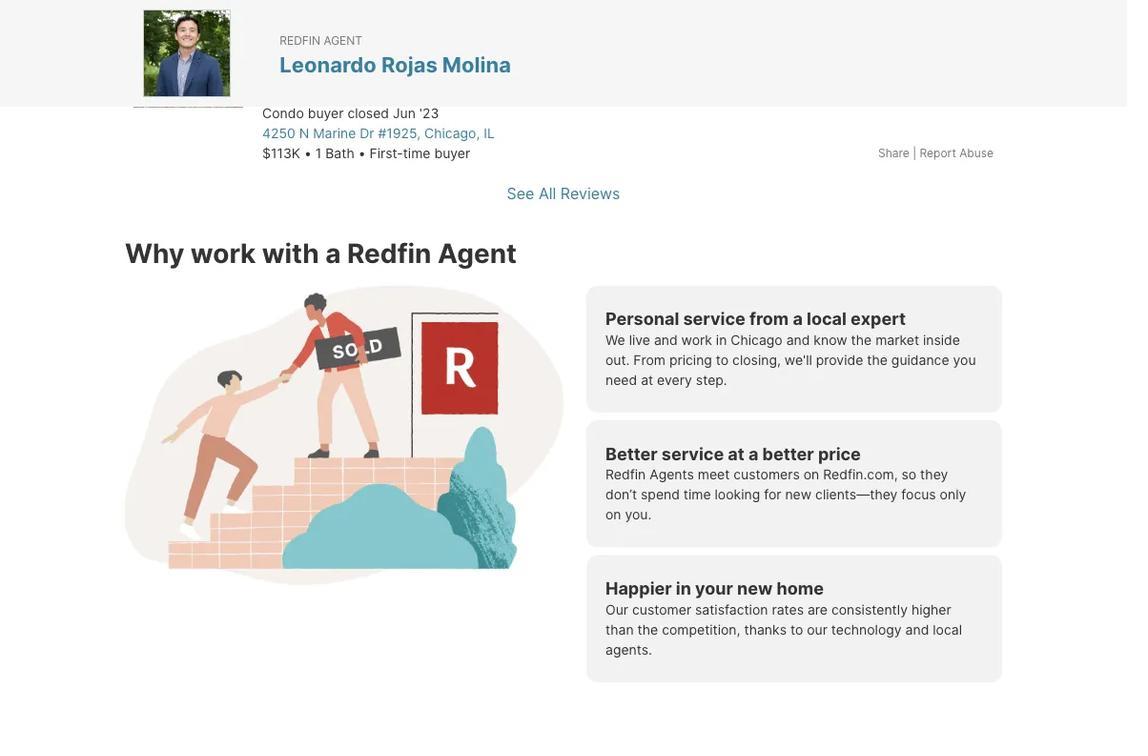Task type: locate. For each thing, give the bounding box(es) containing it.
share link
[[879, 144, 910, 162]]

on down don't at the bottom right of page
[[606, 507, 622, 523]]

0 horizontal spatial for
[[262, 68, 282, 87]]

service for personal
[[684, 309, 746, 330]]

looking
[[715, 487, 761, 503]]

smooth
[[691, 22, 745, 41]]

know
[[814, 332, 848, 348]]

1 horizontal spatial for
[[764, 487, 782, 503]]

0 vertical spatial with
[[749, 22, 780, 41]]

buyer up marine
[[308, 105, 344, 122]]

1 • from the left
[[304, 145, 312, 162]]

1 vertical spatial home
[[385, 68, 425, 87]]

• down 'dr' at the left top of page
[[358, 145, 366, 162]]

jun
[[393, 105, 416, 122]]

to
[[716, 352, 729, 368], [791, 622, 804, 638]]

0 horizontal spatial •
[[304, 145, 312, 162]]

in left chicago
[[716, 332, 727, 348]]

1 vertical spatial a
[[793, 309, 803, 330]]

and left would on the top
[[499, 45, 526, 64]]

for left any
[[262, 68, 282, 87]]

1 vertical spatial for
[[764, 487, 782, 503]]

4250
[[262, 125, 295, 142]]

1 horizontal spatial local
[[933, 622, 963, 638]]

and down higher
[[906, 622, 930, 638]]

need
[[606, 372, 637, 388]]

1 vertical spatial service
[[662, 444, 724, 464]]

$113k
[[262, 145, 301, 162]]

share
[[879, 146, 910, 160]]

satisfaction
[[696, 602, 768, 618]]

local
[[807, 309, 847, 330], [933, 622, 963, 638]]

1 vertical spatial at
[[728, 444, 745, 464]]

focus
[[902, 487, 937, 503]]

0 vertical spatial from
[[262, 45, 296, 64]]

time down #1925,
[[403, 145, 431, 162]]

in up "buyers."
[[482, 45, 494, 64]]

0 horizontal spatial at
[[641, 372, 654, 388]]

0 vertical spatial agent
[[324, 33, 362, 47]]

1 vertical spatial from
[[750, 309, 789, 330]]

leonardo inside the 'leonardo made my first time home buying experience very smooth with the fact that i was buying from out of state! he checked in and would update me as appropriate. would definitely recommend for any first time home buyers.'
[[262, 22, 331, 41]]

new inside happier in your new home our customer satisfaction rates are consistently higher than the competition, thanks to our technology and local agents.
[[738, 579, 773, 599]]

work up pricing at the right top of the page
[[682, 332, 713, 348]]

service inside better service at a better price redfin agents meet customers on redfin.com, so they don't spend time looking for new clients—they focus only on you.
[[662, 444, 724, 464]]

1 vertical spatial agent
[[438, 237, 517, 269]]

time inside condo buyer closed  jun '23 4250 n marine dr #1925, chicago, il $113k • 1 bath • first-time buyer
[[403, 145, 431, 162]]

at up "meet"
[[728, 444, 745, 464]]

service up agents
[[662, 444, 724, 464]]

time up checked
[[438, 22, 469, 41]]

from up chicago
[[750, 309, 789, 330]]

and inside and know the market inside out. from pricing to closing, we'll provide the guidance you need at every step.
[[787, 332, 810, 348]]

time inside better service at a better price redfin agents meet customers on redfin.com, so they don't spend time looking for new clients—they focus only on you.
[[684, 487, 711, 503]]

1 horizontal spatial with
[[749, 22, 780, 41]]

0 horizontal spatial work
[[191, 237, 256, 269]]

expert
[[851, 309, 906, 330]]

our
[[606, 602, 629, 618]]

0 vertical spatial new
[[786, 487, 812, 503]]

• left 1
[[304, 145, 312, 162]]

1 horizontal spatial in
[[676, 579, 692, 599]]

condo buyer closed  jun '23 4250 n marine dr #1925, chicago, il $113k • 1 bath • first-time buyer
[[262, 105, 495, 162]]

state!
[[347, 45, 387, 64]]

leonardo up out
[[262, 22, 331, 41]]

leonardo inside redfin agent leonardo rojas molina
[[280, 51, 377, 77]]

leonardo rojas molina, redfin agent image
[[143, 10, 231, 97]]

he
[[392, 45, 412, 64]]

buying
[[518, 22, 567, 41], [919, 22, 968, 41]]

our
[[807, 622, 828, 638]]

0 vertical spatial for
[[262, 68, 282, 87]]

a for redfin
[[326, 237, 341, 269]]

and know the market inside out. from pricing to closing, we'll provide the guidance you need at every step.
[[606, 332, 976, 388]]

2 buying from the left
[[919, 22, 968, 41]]

0 horizontal spatial buying
[[518, 22, 567, 41]]

for down customers
[[764, 487, 782, 503]]

the up would
[[784, 22, 808, 41]]

in up customer at bottom
[[676, 579, 692, 599]]

1 horizontal spatial first
[[405, 22, 433, 41]]

are
[[808, 602, 828, 618]]

with inside the 'leonardo made my first time home buying experience very smooth with the fact that i was buying from out of state! he checked in and would update me as appropriate. would definitely recommend for any first time home buyers.'
[[749, 22, 780, 41]]

•
[[304, 145, 312, 162], [358, 145, 366, 162]]

on down better at the right of the page
[[804, 467, 820, 483]]

buying up would on the top
[[518, 22, 567, 41]]

and
[[499, 45, 526, 64], [654, 332, 678, 348], [787, 332, 810, 348], [906, 622, 930, 638]]

home up rates
[[777, 579, 824, 599]]

work right the why
[[191, 237, 256, 269]]

redfin.com,
[[823, 467, 898, 483]]

guidance
[[892, 352, 950, 368]]

personal service from a local expert
[[606, 309, 906, 330]]

as
[[659, 45, 675, 64]]

0 vertical spatial service
[[684, 309, 746, 330]]

thanks
[[745, 622, 787, 638]]

1 vertical spatial local
[[933, 622, 963, 638]]

0 horizontal spatial on
[[606, 507, 622, 523]]

new
[[786, 487, 812, 503], [738, 579, 773, 599]]

service up we live and work in chicago in the right top of the page
[[684, 309, 746, 330]]

0 horizontal spatial with
[[262, 237, 319, 269]]

in inside the 'leonardo made my first time home buying experience very smooth with the fact that i was buying from out of state! he checked in and would update me as appropriate. would definitely recommend for any first time home buyers.'
[[482, 45, 494, 64]]

0 vertical spatial buyer
[[308, 105, 344, 122]]

experience
[[571, 22, 651, 41]]

technology
[[832, 622, 902, 638]]

0 vertical spatial at
[[641, 372, 654, 388]]

first down of
[[317, 68, 345, 87]]

reviews
[[561, 184, 620, 203]]

0 vertical spatial on
[[804, 467, 820, 483]]

2 vertical spatial redfin
[[606, 467, 646, 483]]

fact
[[812, 22, 840, 41]]

only
[[940, 487, 967, 503]]

|
[[913, 146, 917, 160]]

time
[[438, 22, 469, 41], [349, 68, 381, 87], [403, 145, 431, 162], [684, 487, 711, 503]]

leonardo down made
[[280, 51, 377, 77]]

buyer down chicago,
[[434, 145, 470, 162]]

1 horizontal spatial buyer
[[434, 145, 470, 162]]

local down higher
[[933, 622, 963, 638]]

0 horizontal spatial first
[[317, 68, 345, 87]]

1 horizontal spatial work
[[682, 332, 713, 348]]

a
[[326, 237, 341, 269], [793, 309, 803, 330], [749, 444, 759, 464]]

2 horizontal spatial home
[[777, 579, 824, 599]]

at inside better service at a better price redfin agents meet customers on redfin.com, so they don't spend time looking for new clients—they focus only on you.
[[728, 444, 745, 464]]

0 horizontal spatial home
[[385, 68, 425, 87]]

'23
[[420, 105, 439, 122]]

0 vertical spatial in
[[482, 45, 494, 64]]

the
[[784, 22, 808, 41], [852, 332, 872, 348], [867, 352, 888, 368], [638, 622, 658, 638]]

at
[[641, 372, 654, 388], [728, 444, 745, 464]]

2 horizontal spatial redfin
[[606, 467, 646, 483]]

and up we'll
[[787, 332, 810, 348]]

the down customer at bottom
[[638, 622, 658, 638]]

1 horizontal spatial new
[[786, 487, 812, 503]]

the inside happier in your new home our customer satisfaction rates are consistently higher than the competition, thanks to our technology and local agents.
[[638, 622, 658, 638]]

0 horizontal spatial buyer
[[308, 105, 344, 122]]

0 horizontal spatial in
[[482, 45, 494, 64]]

would
[[530, 45, 573, 64]]

local up the know
[[807, 309, 847, 330]]

home down 'he'
[[385, 68, 425, 87]]

1 horizontal spatial redfin
[[347, 237, 432, 269]]

0 vertical spatial redfin
[[280, 33, 321, 47]]

all
[[539, 184, 557, 203]]

2 horizontal spatial in
[[716, 332, 727, 348]]

home up molina
[[473, 22, 514, 41]]

1 horizontal spatial •
[[358, 145, 366, 162]]

from inside the 'leonardo made my first time home buying experience very smooth with the fact that i was buying from out of state! he checked in and would update me as appropriate. would definitely recommend for any first time home buyers.'
[[262, 45, 296, 64]]

buying up recommend
[[919, 22, 968, 41]]

1 vertical spatial new
[[738, 579, 773, 599]]

agent down see on the left of the page
[[438, 237, 517, 269]]

for inside the 'leonardo made my first time home buying experience very smooth with the fact that i was buying from out of state! he checked in and would update me as appropriate. would definitely recommend for any first time home buyers.'
[[262, 68, 282, 87]]

new down customers
[[786, 487, 812, 503]]

agent right out
[[324, 33, 362, 47]]

new up the satisfaction
[[738, 579, 773, 599]]

2 vertical spatial a
[[749, 444, 759, 464]]

1 horizontal spatial at
[[728, 444, 745, 464]]

to inside happier in your new home our customer satisfaction rates are consistently higher than the competition, thanks to our technology and local agents.
[[791, 622, 804, 638]]

0 vertical spatial a
[[326, 237, 341, 269]]

service for better
[[662, 444, 724, 464]]

in inside happier in your new home our customer satisfaction rates are consistently higher than the competition, thanks to our technology and local agents.
[[676, 579, 692, 599]]

to left our
[[791, 622, 804, 638]]

1 horizontal spatial buying
[[919, 22, 968, 41]]

customers
[[734, 467, 800, 483]]

1 vertical spatial leonardo
[[280, 51, 377, 77]]

out.
[[606, 352, 630, 368]]

0 horizontal spatial local
[[807, 309, 847, 330]]

to up the step.
[[716, 352, 729, 368]]

0 horizontal spatial to
[[716, 352, 729, 368]]

1 buying from the left
[[518, 22, 567, 41]]

0 horizontal spatial redfin
[[280, 33, 321, 47]]

in
[[482, 45, 494, 64], [716, 332, 727, 348], [676, 579, 692, 599]]

update
[[577, 45, 628, 64]]

you.
[[625, 507, 652, 523]]

1 vertical spatial with
[[262, 237, 319, 269]]

appropriate.
[[680, 45, 767, 64]]

0 vertical spatial home
[[473, 22, 514, 41]]

1 vertical spatial to
[[791, 622, 804, 638]]

0 horizontal spatial new
[[738, 579, 773, 599]]

from up any
[[262, 45, 296, 64]]

il
[[484, 125, 495, 142]]

report
[[920, 146, 957, 160]]

a inside better service at a better price redfin agents meet customers on redfin.com, so they don't spend time looking for new clients—they focus only on you.
[[749, 444, 759, 464]]

0 vertical spatial work
[[191, 237, 256, 269]]

1 horizontal spatial to
[[791, 622, 804, 638]]

agents
[[650, 467, 694, 483]]

closing,
[[733, 352, 781, 368]]

for
[[262, 68, 282, 87], [764, 487, 782, 503]]

2 vertical spatial home
[[777, 579, 824, 599]]

from
[[262, 45, 296, 64], [750, 309, 789, 330]]

definitely
[[821, 45, 887, 64]]

at down from
[[641, 372, 654, 388]]

local inside happier in your new home our customer satisfaction rates are consistently higher than the competition, thanks to our technology and local agents.
[[933, 622, 963, 638]]

0 horizontal spatial from
[[262, 45, 296, 64]]

time down "meet"
[[684, 487, 711, 503]]

0 vertical spatial to
[[716, 352, 729, 368]]

buyers.
[[429, 68, 483, 87]]

first up 'he'
[[405, 22, 433, 41]]

redfin
[[280, 33, 321, 47], [347, 237, 432, 269], [606, 467, 646, 483]]

1
[[316, 145, 322, 162]]

condo
[[262, 105, 304, 122]]

2 horizontal spatial a
[[793, 309, 803, 330]]

first
[[405, 22, 433, 41], [317, 68, 345, 87]]

0 horizontal spatial agent
[[324, 33, 362, 47]]

0 vertical spatial leonardo
[[262, 22, 331, 41]]

0 horizontal spatial a
[[326, 237, 341, 269]]

2 vertical spatial in
[[676, 579, 692, 599]]

1 horizontal spatial a
[[749, 444, 759, 464]]



Task type: describe. For each thing, give the bounding box(es) containing it.
the down market
[[867, 352, 888, 368]]

leonardo rojas molina link
[[280, 51, 511, 77]]

than
[[606, 622, 634, 638]]

they
[[921, 467, 949, 483]]

we live and work in chicago
[[606, 332, 783, 348]]

0 vertical spatial first
[[405, 22, 433, 41]]

the down expert
[[852, 332, 872, 348]]

consistently
[[832, 602, 908, 618]]

made
[[335, 22, 375, 41]]

any
[[287, 68, 312, 87]]

of
[[328, 45, 342, 64]]

see all reviews
[[507, 184, 620, 203]]

the inside the 'leonardo made my first time home buying experience very smooth with the fact that i was buying from out of state! he checked in and would update me as appropriate. would definitely recommend for any first time home buyers.'
[[784, 22, 808, 41]]

closed
[[348, 105, 389, 122]]

time down state! at left top
[[349, 68, 381, 87]]

don't
[[606, 487, 637, 503]]

out
[[300, 45, 323, 64]]

a for better
[[749, 444, 759, 464]]

1 horizontal spatial on
[[804, 467, 820, 483]]

chicago
[[731, 332, 783, 348]]

your
[[696, 579, 734, 599]]

at inside and know the market inside out. from pricing to closing, we'll provide the guidance you need at every step.
[[641, 372, 654, 388]]

recommend
[[891, 45, 977, 64]]

live
[[629, 332, 651, 348]]

redfin inside better service at a better price redfin agents meet customers on redfin.com, so they don't spend time looking for new clients—they focus only on you.
[[606, 467, 646, 483]]

dr
[[360, 125, 375, 142]]

was
[[886, 22, 915, 41]]

inside
[[923, 332, 961, 348]]

price
[[818, 444, 861, 464]]

meet
[[698, 467, 730, 483]]

report abuse link
[[920, 146, 994, 160]]

competition,
[[662, 622, 741, 638]]

a for local
[[793, 309, 803, 330]]

every
[[657, 372, 693, 388]]

first-
[[370, 145, 403, 162]]

would
[[771, 45, 816, 64]]

2 • from the left
[[358, 145, 366, 162]]

to inside and know the market inside out. from pricing to closing, we'll provide the guidance you need at every step.
[[716, 352, 729, 368]]

1 vertical spatial in
[[716, 332, 727, 348]]

you
[[954, 352, 976, 368]]

rates
[[772, 602, 804, 618]]

redfin inside redfin agent leonardo rojas molina
[[280, 33, 321, 47]]

and up from
[[654, 332, 678, 348]]

so
[[902, 467, 917, 483]]

my
[[379, 22, 401, 41]]

we
[[606, 332, 626, 348]]

see
[[507, 184, 535, 203]]

customer
[[632, 602, 692, 618]]

that
[[844, 22, 873, 41]]

clients—they
[[816, 487, 898, 503]]

personal
[[606, 309, 680, 330]]

1 horizontal spatial from
[[750, 309, 789, 330]]

#1925,
[[378, 125, 421, 142]]

n
[[299, 125, 309, 142]]

1 horizontal spatial home
[[473, 22, 514, 41]]

for inside better service at a better price redfin agents meet customers on redfin.com, so they don't spend time looking for new clients—they focus only on you.
[[764, 487, 782, 503]]

1 vertical spatial on
[[606, 507, 622, 523]]

and inside the 'leonardo made my first time home buying experience very smooth with the fact that i was buying from out of state! he checked in and would update me as appropriate. would definitely recommend for any first time home buyers.'
[[499, 45, 526, 64]]

1 vertical spatial work
[[682, 332, 713, 348]]

rojas
[[382, 51, 438, 77]]

work with redfin image
[[125, 286, 564, 585]]

step.
[[696, 372, 728, 388]]

agents.
[[606, 642, 652, 658]]

share | report abuse
[[879, 146, 994, 160]]

happier in your new home our customer satisfaction rates are consistently higher than the competition, thanks to our technology and local agents.
[[606, 579, 963, 658]]

4250 n marine dr #1925, chicago, il link
[[262, 125, 495, 142]]

1 horizontal spatial agent
[[438, 237, 517, 269]]

bath
[[325, 145, 355, 162]]

better service at a better price redfin agents meet customers on redfin.com, so they don't spend time looking for new clients—they focus only on you.
[[606, 444, 967, 523]]

1 vertical spatial redfin
[[347, 237, 432, 269]]

why work with a redfin agent
[[125, 237, 517, 269]]

abuse
[[960, 146, 994, 160]]

0 vertical spatial local
[[807, 309, 847, 330]]

and inside happier in your new home our customer satisfaction rates are consistently higher than the competition, thanks to our technology and local agents.
[[906, 622, 930, 638]]

see all reviews link
[[134, 183, 994, 205]]

higher
[[912, 602, 952, 618]]

happier
[[606, 579, 672, 599]]

molina
[[443, 51, 511, 77]]

chicago,
[[425, 125, 480, 142]]

me
[[632, 45, 654, 64]]

better
[[763, 444, 814, 464]]

home inside happier in your new home our customer satisfaction rates are consistently higher than the competition, thanks to our technology and local agents.
[[777, 579, 824, 599]]

provide
[[816, 352, 864, 368]]

1 vertical spatial buyer
[[434, 145, 470, 162]]

agent inside redfin agent leonardo rojas molina
[[324, 33, 362, 47]]

new inside better service at a better price redfin agents meet customers on redfin.com, so they don't spend time looking for new clients—they focus only on you.
[[786, 487, 812, 503]]

pricing
[[670, 352, 713, 368]]

checked
[[416, 45, 477, 64]]

marine
[[313, 125, 356, 142]]

very
[[655, 22, 686, 41]]

i
[[878, 22, 882, 41]]

better
[[606, 444, 658, 464]]

from
[[634, 352, 666, 368]]

why
[[125, 237, 184, 269]]

1 vertical spatial first
[[317, 68, 345, 87]]

we'll
[[785, 352, 813, 368]]

market
[[876, 332, 920, 348]]



Task type: vqa. For each thing, say whether or not it's contained in the screenshot.
they
yes



